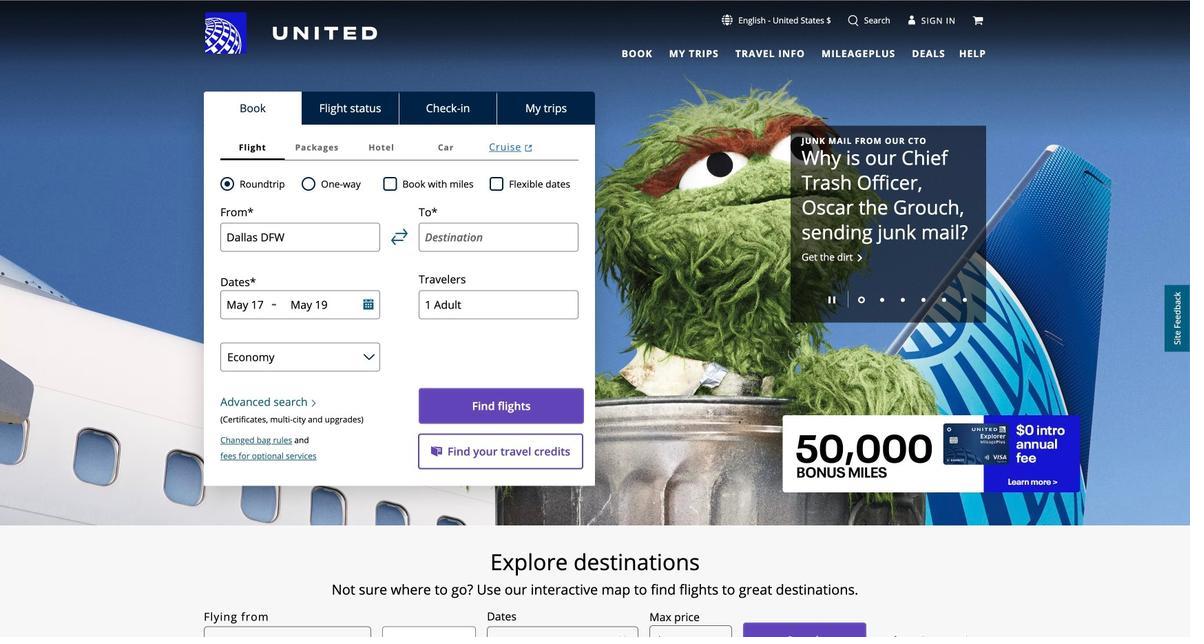 Task type: vqa. For each thing, say whether or not it's contained in the screenshot.
Depart text box
no



Task type: describe. For each thing, give the bounding box(es) containing it.
united logo link to homepage image
[[205, 12, 378, 54]]

slide 1 of 6 image
[[859, 297, 866, 303]]

slide 5 of 6 image
[[943, 298, 947, 302]]

currently in english united states	$ enter to change image
[[722, 14, 733, 25]]

carousel buttons element
[[802, 286, 976, 312]]

1 vertical spatial tab list
[[204, 92, 595, 125]]

slide 2 of 6 image
[[881, 298, 885, 302]]

round trip flight search element
[[234, 176, 285, 192]]

slide 3 of 6 image
[[901, 298, 906, 302]]

0 vertical spatial tab list
[[614, 41, 949, 62]]

Origin text field
[[221, 223, 380, 252]]



Task type: locate. For each thing, give the bounding box(es) containing it.
2 vertical spatial tab list
[[221, 134, 579, 161]]

explore destinations element
[[125, 549, 1066, 576]]

Departure text field
[[227, 297, 266, 312]]

tab list
[[614, 41, 949, 62], [204, 92, 595, 125], [221, 134, 579, 161]]

pause image
[[829, 297, 836, 303]]

not sure where to go? use our interactive map to find flights to great destinations. element
[[125, 582, 1066, 598]]

slide 6 of 6 image
[[963, 298, 968, 302]]

book with miles element
[[383, 176, 490, 192]]

Return text field
[[291, 297, 345, 312]]

one way flight search element
[[316, 176, 361, 192]]

slide 4 of 6 image
[[922, 298, 926, 302]]

flying from element
[[204, 609, 269, 625]]

main content
[[0, 1, 1191, 637]]

navigation
[[0, 12, 1191, 62]]

view cart, click to view list of recently searched saved trips. image
[[973, 15, 984, 26]]

reverse origin and destination image
[[391, 229, 408, 245]]

None text field
[[650, 626, 733, 637]]

Destination text field
[[419, 223, 579, 252]]

please enter the max price in the input text or tab to access the slider to set the max price. element
[[650, 609, 700, 626]]



